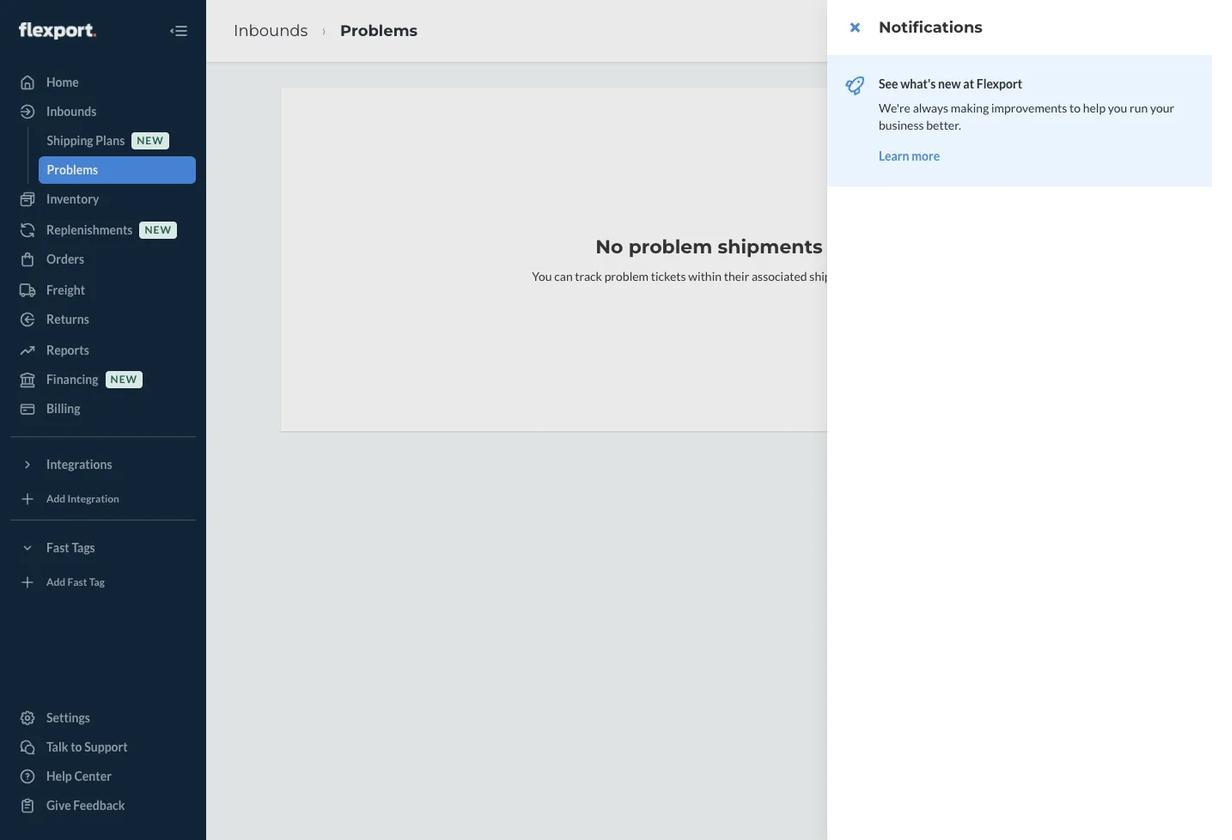 Task type: locate. For each thing, give the bounding box(es) containing it.
run
[[1130, 101, 1148, 115]]

business
[[879, 118, 924, 132]]

learn
[[879, 149, 909, 163]]

learn more link
[[879, 149, 940, 163]]

we're
[[879, 101, 911, 115]]

see
[[879, 76, 898, 91]]

always
[[913, 101, 949, 115]]

making
[[951, 101, 989, 115]]

more
[[912, 149, 940, 163]]

what's
[[901, 76, 936, 91]]

to
[[1070, 101, 1081, 115]]

notifications
[[879, 18, 983, 37]]



Task type: vqa. For each thing, say whether or not it's contained in the screenshot.
the bottommost Fast
no



Task type: describe. For each thing, give the bounding box(es) containing it.
new
[[938, 76, 961, 91]]

we're always making improvements to help you run your business better.
[[879, 101, 1175, 132]]

close image
[[850, 21, 860, 34]]

see what's new at flexport
[[879, 76, 1022, 91]]

better.
[[926, 118, 961, 132]]

at
[[963, 76, 974, 91]]

learn more
[[879, 149, 940, 163]]

help
[[1083, 101, 1106, 115]]

improvements
[[991, 101, 1067, 115]]

flexport
[[977, 76, 1022, 91]]

your
[[1150, 101, 1175, 115]]

you
[[1108, 101, 1128, 115]]



